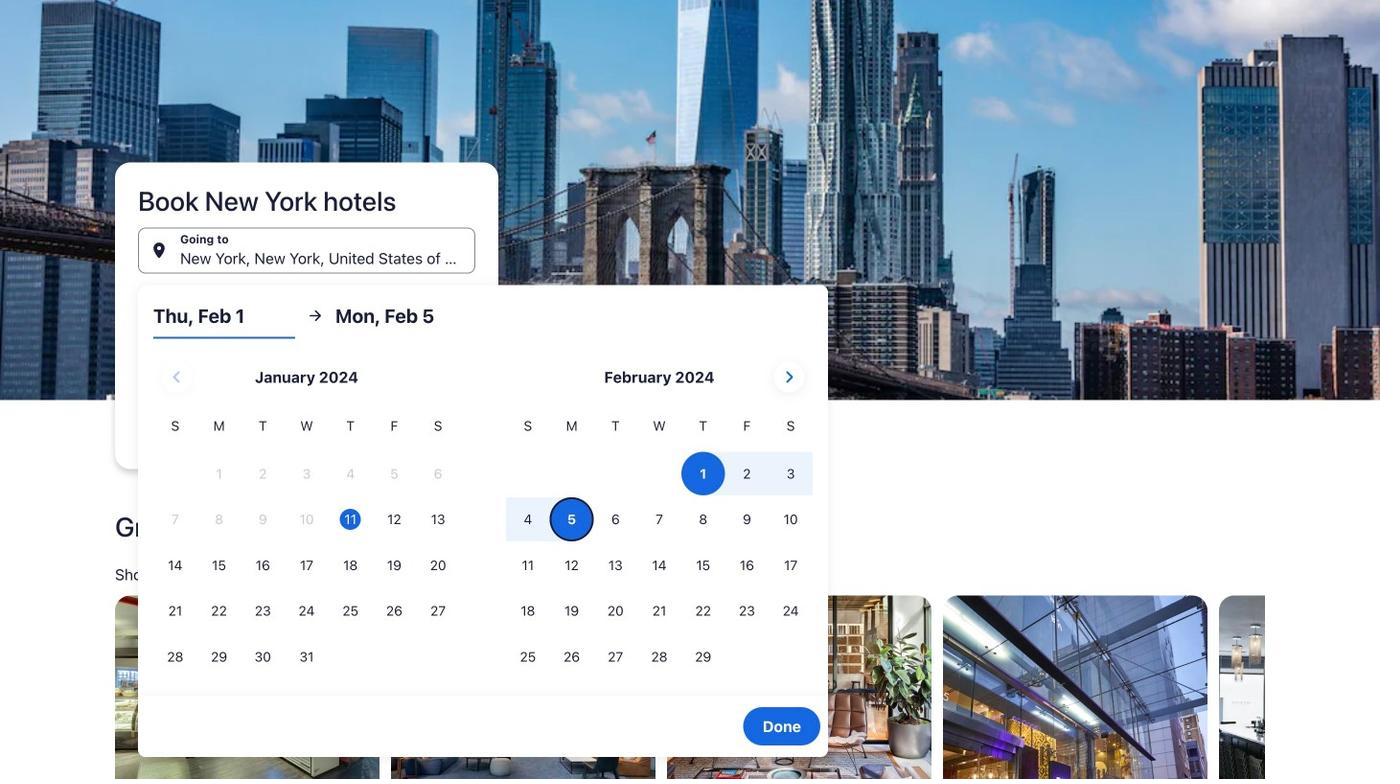 Task type: vqa. For each thing, say whether or not it's contained in the screenshot.
fourth S
no



Task type: describe. For each thing, give the bounding box(es) containing it.
wizard region
[[0, 0, 1381, 758]]

previous month image
[[165, 366, 189, 389]]

front of property image
[[944, 596, 1208, 780]]

living area image
[[391, 596, 656, 780]]

today element
[[340, 509, 361, 530]]

restaurant image
[[1220, 596, 1381, 780]]

january 2024 element
[[153, 416, 460, 681]]



Task type: locate. For each thing, give the bounding box(es) containing it.
directional image
[[307, 307, 324, 325]]

application inside wizard region
[[153, 354, 813, 681]]

cafe image
[[115, 596, 380, 780]]

application
[[153, 354, 813, 681]]

next month image
[[778, 366, 801, 389]]

february 2024 element
[[506, 416, 813, 681]]

new york, new york, united states of america image
[[0, 0, 1381, 400]]

lobby sitting area image
[[667, 596, 932, 780]]



